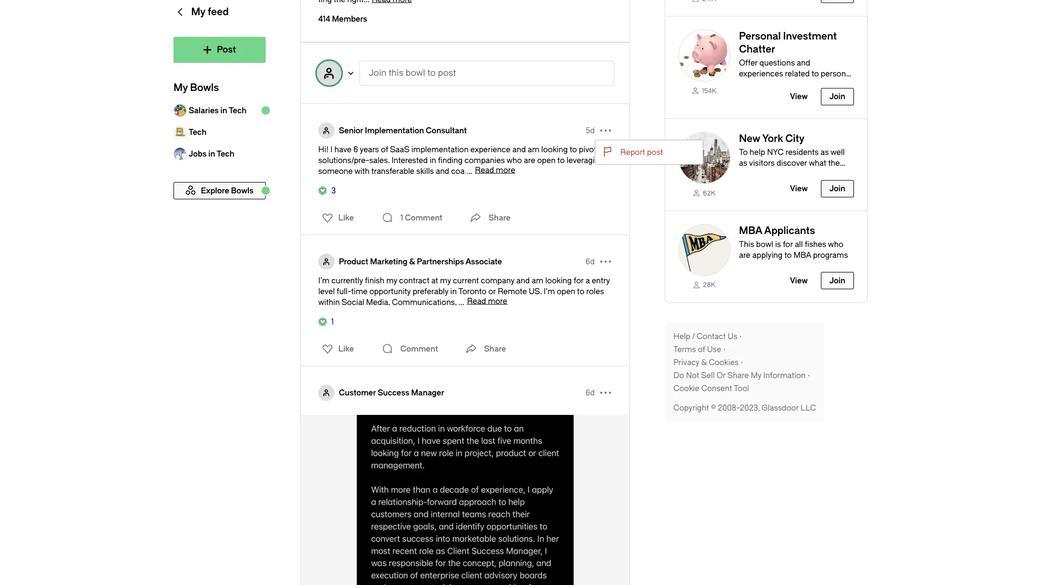 Task type: describe. For each thing, give the bounding box(es) containing it.
©
[[711, 404, 716, 413]]

leveraging
[[567, 156, 604, 165]]

company
[[481, 276, 515, 285]]

senior implementation consultant
[[339, 126, 467, 135]]

help / contact us link
[[674, 331, 744, 342]]

help
[[750, 148, 765, 157]]

salaries in tech
[[189, 106, 246, 115]]

like for 1
[[338, 345, 354, 354]]

and inside i'm currently finish my contract at my current company and am looking for a entry level full-time opportunity preferably in toronto or remote us. i'm open to roles within social media, communications, ...
[[516, 276, 530, 285]]

1 vertical spatial i'm
[[544, 287, 555, 296]]

social
[[342, 298, 364, 307]]

glassdoor
[[762, 404, 799, 413]]

privacy
[[674, 358, 699, 367]]

applying
[[752, 251, 783, 260]]

questions
[[760, 59, 795, 68]]

0 vertical spatial comment
[[405, 213, 443, 222]]

of for years
[[381, 145, 388, 154]]

in right the salaries
[[221, 106, 227, 115]]

share button for comment
[[462, 338, 506, 360]]

for inside i'm currently finish my contract at my current company and am looking for a entry level full-time opportunity preferably in toronto or remote us. i'm open to roles within social media, communications, ...
[[574, 276, 584, 285]]

remote
[[498, 287, 527, 296]]

this
[[389, 68, 404, 78]]

has
[[831, 170, 844, 179]]

1 vertical spatial comment
[[401, 345, 438, 354]]

at
[[431, 276, 438, 285]]

city
[[786, 133, 805, 144]]

and down finding
[[436, 167, 449, 176]]

& inside help / contact us terms of use privacy & cookies do not sell or share my information cookie consent tool
[[701, 358, 707, 367]]

toogle identity image for product
[[318, 254, 335, 270]]

cookies
[[709, 358, 739, 367]]

finding
[[438, 156, 463, 165]]

to inside mba applicants this bowl is for all fishes who are applying to mba programs
[[785, 251, 792, 260]]

looking for leveraging
[[541, 145, 568, 154]]

is
[[775, 240, 781, 249]]

bowl inside join this bowl to post button
[[406, 68, 425, 78]]

... inside i'm currently finish my contract at my current company and am looking for a entry level full-time opportunity preferably in toronto or remote us. i'm open to roles within social media, communications, ...
[[458, 298, 464, 307]]

looking for i'm
[[545, 276, 572, 285]]

experiences
[[739, 69, 783, 78]]

6d for product marketing & partnerships associate
[[586, 257, 595, 266]]

1 comment
[[401, 213, 443, 222]]

of for terms
[[698, 345, 705, 354]]

28k link
[[678, 281, 730, 290]]

0 horizontal spatial as
[[739, 159, 747, 168]]

who inside mba applicants this bowl is for all fishes who are applying to mba programs
[[828, 240, 844, 249]]

5d link
[[586, 125, 595, 136]]

share for who
[[489, 213, 511, 222]]

bowl inside mba applicants this bowl is for all fishes who are applying to mba programs
[[756, 240, 773, 249]]

read more for toronto
[[467, 297, 507, 306]]

personal investment chatter offer questions and experiences related to personal finance and investments
[[739, 30, 852, 89]]

with
[[355, 167, 370, 176]]

salaries
[[189, 106, 219, 115]]

tech for jobs in tech
[[217, 149, 234, 158]]

chatter
[[739, 43, 775, 55]]

read for communications,
[[467, 297, 486, 306]]

cookie consent tool link
[[674, 383, 749, 394]]

roles
[[586, 287, 604, 296]]

i'm currently finish my contract at my current company and am looking for a entry level full-time opportunity preferably in toronto or remote us. i'm open to roles within social media, communications, ...
[[318, 276, 610, 307]]

preferably
[[413, 287, 449, 296]]

finish
[[365, 276, 384, 285]]

join
[[369, 68, 386, 78]]

or
[[488, 287, 496, 296]]

currently
[[331, 276, 363, 285]]

sales.
[[369, 156, 390, 165]]

media,
[[366, 298, 390, 307]]

in right 'jobs' at the left top
[[208, 149, 215, 158]]

read for ...
[[475, 166, 494, 175]]

copyright © 2008-2023, glassdoor llc
[[674, 404, 816, 413]]

like for 3
[[338, 213, 354, 222]]

toronto
[[458, 287, 487, 296]]

6d link for product marketing & partnerships associate
[[586, 256, 595, 267]]

to left leveraging
[[558, 156, 565, 165]]

consent
[[701, 384, 732, 393]]

1 vertical spatial tech
[[189, 128, 206, 137]]

image for bowl image for mba applicants
[[678, 224, 730, 276]]

my for my bowls
[[174, 82, 188, 94]]

privacy & cookies link
[[674, 357, 745, 368]]

0 vertical spatial toogle identity image
[[316, 60, 342, 86]]

6d link for customer success manager
[[586, 388, 595, 399]]

skills
[[416, 167, 434, 176]]

use
[[707, 345, 721, 354]]

or
[[717, 371, 726, 380]]

york
[[762, 133, 783, 144]]

2 my from the left
[[440, 276, 451, 285]]

members
[[332, 14, 367, 23]]

salaries in tech link
[[174, 100, 266, 121]]

to inside personal investment chatter offer questions and experiences related to personal finance and investments
[[812, 69, 819, 78]]

solutions/pre-
[[318, 156, 369, 165]]

post inside 'menu item'
[[647, 148, 663, 157]]

1 for 1 comment
[[401, 213, 403, 222]]

are inside mba applicants this bowl is for all fishes who are applying to mba programs
[[739, 251, 751, 260]]

my inside help / contact us terms of use privacy & cookies do not sell or share my information cookie consent tool
[[751, 371, 762, 380]]

are inside hi! i have 6 years of saas implementation experience and am looking to pivot to solutions/pre-sales. interested in finding companies who are open to leveraging someone with transferable skills and coa ...
[[524, 156, 535, 165]]

the
[[828, 159, 840, 168]]

i
[[330, 145, 333, 154]]

contract
[[399, 276, 429, 285]]

share inside help / contact us terms of use privacy & cookies do not sell or share my information cookie consent tool
[[728, 371, 749, 380]]

more for who
[[496, 166, 515, 175]]

154k
[[702, 87, 717, 95]]

well
[[831, 148, 845, 157]]

154k link
[[678, 86, 730, 95]]

fishes
[[805, 240, 826, 249]]

help
[[674, 332, 690, 341]]

tool
[[734, 384, 749, 393]]

open inside hi! i have 6 years of saas implementation experience and am looking to pivot to solutions/pre-sales. interested in finding companies who are open to leveraging someone with transferable skills and coa ...
[[537, 156, 556, 165]]

implementation
[[411, 145, 469, 154]]

who inside hi! i have 6 years of saas implementation experience and am looking to pivot to solutions/pre-sales. interested in finding companies who are open to leveraging someone with transferable skills and coa ...
[[507, 156, 522, 165]]

residents
[[786, 148, 819, 157]]

for inside mba applicants this bowl is for all fishes who are applying to mba programs
[[783, 240, 793, 249]]

jobs
[[189, 149, 207, 158]]

1 comment button
[[379, 207, 445, 229]]

help / contact us terms of use privacy & cookies do not sell or share my information cookie consent tool
[[674, 332, 806, 393]]

62k
[[703, 189, 715, 197]]

terms of use link
[[674, 344, 728, 355]]

to right pivot
[[598, 145, 606, 154]]

what
[[809, 159, 826, 168]]



Task type: vqa. For each thing, say whether or not it's contained in the screenshot.
left my
yes



Task type: locate. For each thing, give the bounding box(es) containing it.
to left roles
[[577, 287, 584, 296]]

open
[[537, 156, 556, 165], [557, 287, 575, 296]]

read more button for who
[[475, 166, 515, 175]]

discover
[[777, 159, 807, 168]]

/
[[692, 332, 695, 341]]

comment up "manager"
[[401, 345, 438, 354]]

0 vertical spatial image for bowl image
[[678, 30, 730, 82]]

more for toronto
[[488, 297, 507, 306]]

marketing
[[370, 257, 407, 266]]

share button for 1 comment
[[467, 207, 511, 229]]

0 horizontal spatial mba
[[739, 225, 762, 236]]

my right the at
[[440, 276, 451, 285]]

1 vertical spatial post
[[647, 148, 663, 157]]

0 horizontal spatial of
[[381, 145, 388, 154]]

offer!
[[739, 181, 759, 190]]

414
[[318, 14, 330, 23]]

bowl right this
[[406, 68, 425, 78]]

share button
[[467, 207, 511, 229], [462, 338, 506, 360]]

1 for 1
[[331, 318, 334, 326]]

do
[[674, 371, 684, 380]]

open left roles
[[557, 287, 575, 296]]

most
[[767, 170, 785, 179]]

image for bowl image up '154k' link
[[678, 30, 730, 82]]

1 horizontal spatial post
[[647, 148, 663, 157]]

my left bowls
[[174, 82, 188, 94]]

1 vertical spatial for
[[574, 276, 584, 285]]

1 vertical spatial bowl
[[756, 240, 773, 249]]

1 vertical spatial mba
[[794, 251, 811, 260]]

and down experiences
[[768, 80, 781, 89]]

mba down all
[[794, 251, 811, 260]]

2 vertical spatial my
[[751, 371, 762, 380]]

and right experience
[[512, 145, 526, 154]]

hi! i have 6 years of saas implementation experience and am looking to pivot to solutions/pre-sales. interested in finding companies who are open to leveraging someone with transferable skills and coa ...
[[318, 145, 606, 176]]

us
[[728, 332, 738, 341]]

1 horizontal spatial &
[[701, 358, 707, 367]]

of inside hi! i have 6 years of saas implementation experience and am looking to pivot to solutions/pre-sales. interested in finding companies who are open to leveraging someone with transferable skills and coa ...
[[381, 145, 388, 154]]

cookie
[[674, 384, 699, 393]]

post inside button
[[438, 68, 456, 78]]

0 vertical spatial ...
[[466, 167, 472, 176]]

share for toronto
[[484, 345, 506, 354]]

investments
[[783, 80, 827, 89]]

1 up marketing
[[401, 213, 403, 222]]

of left use
[[698, 345, 705, 354]]

0 vertical spatial post
[[438, 68, 456, 78]]

read more button down or
[[467, 297, 507, 306]]

as
[[821, 148, 829, 157], [739, 159, 747, 168]]

0 vertical spatial i'm
[[318, 276, 330, 285]]

28k
[[703, 281, 715, 289]]

read more down or
[[467, 297, 507, 306]]

bowl up applying on the right top
[[756, 240, 773, 249]]

like button for 1
[[316, 341, 357, 358]]

senior implementation consultant button
[[339, 125, 467, 136]]

0 horizontal spatial are
[[524, 156, 535, 165]]

0 horizontal spatial who
[[507, 156, 522, 165]]

us.
[[529, 287, 542, 296]]

0 vertical spatial bowl
[[406, 68, 425, 78]]

have
[[334, 145, 352, 154]]

my feed link
[[174, 0, 266, 37]]

1 horizontal spatial as
[[821, 148, 829, 157]]

visitors
[[749, 159, 775, 168]]

1 vertical spatial &
[[701, 358, 707, 367]]

1 vertical spatial 1
[[331, 318, 334, 326]]

... inside hi! i have 6 years of saas implementation experience and am looking to pivot to solutions/pre-sales. interested in finding companies who are open to leveraging someone with transferable skills and coa ...
[[466, 167, 472, 176]]

2 like from the top
[[338, 345, 354, 354]]

more down companies
[[496, 166, 515, 175]]

to inside new york city to help nyc residents as well as visitors discover what the world's most popular city has to offer!
[[846, 170, 853, 179]]

of up sales.
[[381, 145, 388, 154]]

1 6d link from the top
[[586, 256, 595, 267]]

in inside i'm currently finish my contract at my current company and am looking for a entry level full-time opportunity preferably in toronto or remote us. i'm open to roles within social media, communications, ...
[[450, 287, 457, 296]]

post right report
[[647, 148, 663, 157]]

... right coa
[[466, 167, 472, 176]]

are right companies
[[524, 156, 535, 165]]

1 like button from the top
[[316, 209, 357, 227]]

& inside product marketing & partnerships associate button
[[409, 257, 415, 266]]

1 horizontal spatial open
[[557, 287, 575, 296]]

image for bowl image for new york city
[[678, 132, 730, 184]]

partnerships
[[417, 257, 464, 266]]

0 horizontal spatial ...
[[458, 298, 464, 307]]

0 vertical spatial open
[[537, 156, 556, 165]]

for left a in the top right of the page
[[574, 276, 584, 285]]

product marketing & partnerships associate
[[339, 257, 502, 266]]

like button down 3
[[316, 209, 357, 227]]

in down implementation
[[430, 156, 436, 165]]

1 horizontal spatial my
[[440, 276, 451, 285]]

to left pivot
[[570, 145, 577, 154]]

2023,
[[740, 404, 760, 413]]

my for my feed
[[191, 6, 205, 18]]

pivot
[[579, 145, 597, 154]]

of inside help / contact us terms of use privacy & cookies do not sell or share my information cookie consent tool
[[698, 345, 705, 354]]

tech link
[[174, 121, 266, 143]]

transferable
[[371, 167, 414, 176]]

image for bowl image
[[678, 30, 730, 82], [678, 132, 730, 184], [678, 224, 730, 276]]

0 vertical spatial like
[[338, 213, 354, 222]]

all
[[795, 240, 803, 249]]

entry
[[592, 276, 610, 285]]

my inside my feed link
[[191, 6, 205, 18]]

0 horizontal spatial i'm
[[318, 276, 330, 285]]

1 vertical spatial like
[[338, 345, 354, 354]]

product marketing & partnerships associate button
[[339, 256, 502, 267]]

1 vertical spatial share button
[[462, 338, 506, 360]]

1 vertical spatial who
[[828, 240, 844, 249]]

3
[[331, 186, 336, 195]]

1 6d from the top
[[586, 257, 595, 266]]

post right this
[[438, 68, 456, 78]]

my left information at right
[[751, 371, 762, 380]]

1 horizontal spatial ...
[[466, 167, 472, 176]]

sell
[[701, 371, 715, 380]]

my left feed
[[191, 6, 205, 18]]

looking up leveraging
[[541, 145, 568, 154]]

0 vertical spatial for
[[783, 240, 793, 249]]

1 vertical spatial of
[[698, 345, 705, 354]]

mba
[[739, 225, 762, 236], [794, 251, 811, 260]]

to right this
[[427, 68, 436, 78]]

coa
[[451, 167, 465, 176]]

1 horizontal spatial of
[[698, 345, 705, 354]]

0 horizontal spatial &
[[409, 257, 415, 266]]

opportunity
[[369, 287, 411, 296]]

0 vertical spatial 1
[[401, 213, 403, 222]]

1 inside button
[[401, 213, 403, 222]]

to inside button
[[427, 68, 436, 78]]

feed
[[208, 6, 229, 18]]

...
[[466, 167, 472, 176], [458, 298, 464, 307]]

0 horizontal spatial for
[[574, 276, 584, 285]]

2008-
[[718, 404, 740, 413]]

information
[[763, 371, 806, 380]]

read more down companies
[[475, 166, 515, 175]]

tech up tech link
[[229, 106, 246, 115]]

i'm right us.
[[544, 287, 555, 296]]

image for bowl image up 28k link
[[678, 224, 730, 276]]

interested
[[392, 156, 428, 165]]

1 vertical spatial ...
[[458, 298, 464, 307]]

senior
[[339, 126, 363, 135]]

0 vertical spatial mba
[[739, 225, 762, 236]]

0 vertical spatial more
[[496, 166, 515, 175]]

read down companies
[[475, 166, 494, 175]]

1 vertical spatial looking
[[545, 276, 572, 285]]

new york city to help nyc residents as well as visitors discover what the world's most popular city has to offer!
[[739, 133, 853, 190]]

0 vertical spatial who
[[507, 156, 522, 165]]

2 6d from the top
[[586, 389, 595, 397]]

0 horizontal spatial 1
[[331, 318, 334, 326]]

looking inside i'm currently finish my contract at my current company and am looking for a entry level full-time opportunity preferably in toronto or remote us. i'm open to roles within social media, communications, ...
[[545, 276, 572, 285]]

0 horizontal spatial open
[[537, 156, 556, 165]]

1 vertical spatial share
[[484, 345, 506, 354]]

read more button for toronto
[[467, 297, 507, 306]]

2 vertical spatial tech
[[217, 149, 234, 158]]

0 vertical spatial of
[[381, 145, 388, 154]]

to right 'has'
[[846, 170, 853, 179]]

1
[[401, 213, 403, 222], [331, 318, 334, 326]]

1 vertical spatial are
[[739, 251, 751, 260]]

0 vertical spatial tech
[[229, 106, 246, 115]]

am for open
[[528, 145, 539, 154]]

a
[[586, 276, 590, 285]]

0 vertical spatial share button
[[467, 207, 511, 229]]

image for bowl image up 62k link
[[678, 132, 730, 184]]

0 vertical spatial looking
[[541, 145, 568, 154]]

1 my from the left
[[386, 276, 397, 285]]

as up what
[[821, 148, 829, 157]]

... down toronto
[[458, 298, 464, 307]]

toogle identity image
[[316, 60, 342, 86], [318, 254, 335, 270], [318, 385, 335, 401]]

am for remote
[[532, 276, 543, 285]]

1 vertical spatial read more button
[[467, 297, 507, 306]]

open left leveraging
[[537, 156, 556, 165]]

someone
[[318, 167, 353, 176]]

join this bowl to post button
[[360, 61, 614, 86]]

hi!
[[318, 145, 329, 154]]

2 vertical spatial image for bowl image
[[678, 224, 730, 276]]

0 vertical spatial 6d link
[[586, 256, 595, 267]]

looking left a in the top right of the page
[[545, 276, 572, 285]]

within
[[318, 298, 340, 307]]

1 horizontal spatial i'm
[[544, 287, 555, 296]]

bowls
[[190, 82, 219, 94]]

comment button
[[379, 338, 441, 360]]

to up investments
[[812, 69, 819, 78]]

who up programs
[[828, 240, 844, 249]]

looking inside hi! i have 6 years of saas implementation experience and am looking to pivot to solutions/pre-sales. interested in finding companies who are open to leveraging someone with transferable skills and coa ...
[[541, 145, 568, 154]]

image for bowl image for personal investment chatter
[[678, 30, 730, 82]]

my up opportunity
[[386, 276, 397, 285]]

1 vertical spatial 6d
[[586, 389, 595, 397]]

0 horizontal spatial post
[[438, 68, 456, 78]]

do not sell or share my information link
[[674, 370, 812, 381]]

are
[[524, 156, 535, 165], [739, 251, 751, 260]]

2 image for bowl image from the top
[[678, 132, 730, 184]]

toogle identity image left the "product"
[[318, 254, 335, 270]]

1 horizontal spatial bowl
[[756, 240, 773, 249]]

0 vertical spatial as
[[821, 148, 829, 157]]

i'm up level
[[318, 276, 330, 285]]

1 vertical spatial more
[[488, 297, 507, 306]]

report
[[620, 148, 645, 157]]

product
[[339, 257, 368, 266]]

post
[[438, 68, 456, 78], [647, 148, 663, 157]]

1 horizontal spatial who
[[828, 240, 844, 249]]

read more for who
[[475, 166, 515, 175]]

1 like from the top
[[338, 213, 354, 222]]

tech down tech link
[[217, 149, 234, 158]]

6d for customer success manager
[[586, 389, 595, 397]]

programs
[[813, 251, 848, 260]]

like button down within
[[316, 341, 357, 358]]

and up related
[[797, 59, 810, 68]]

1 vertical spatial 6d link
[[586, 388, 595, 399]]

toogle identity image
[[318, 123, 335, 139]]

am up us.
[[532, 276, 543, 285]]

this
[[739, 240, 754, 249]]

full-
[[337, 287, 351, 296]]

1 down within
[[331, 318, 334, 326]]

associate
[[466, 257, 502, 266]]

2 like button from the top
[[316, 341, 357, 358]]

tech up 'jobs' at the left top
[[189, 128, 206, 137]]

and up remote
[[516, 276, 530, 285]]

1 vertical spatial image for bowl image
[[678, 132, 730, 184]]

1 vertical spatial like button
[[316, 341, 357, 358]]

1 horizontal spatial mba
[[794, 251, 811, 260]]

terms
[[674, 345, 696, 354]]

more down or
[[488, 297, 507, 306]]

1 image for bowl image from the top
[[678, 30, 730, 82]]

like up customer
[[338, 345, 354, 354]]

2 6d link from the top
[[586, 388, 595, 399]]

who down experience
[[507, 156, 522, 165]]

tech for salaries in tech
[[229, 106, 246, 115]]

1 vertical spatial open
[[557, 287, 575, 296]]

new
[[739, 133, 760, 144]]

report post menu item
[[595, 140, 703, 164]]

0 vertical spatial are
[[524, 156, 535, 165]]

saas
[[390, 145, 410, 154]]

like button
[[316, 209, 357, 227], [316, 341, 357, 358]]

mba up this
[[739, 225, 762, 236]]

my
[[191, 6, 205, 18], [174, 82, 188, 94], [751, 371, 762, 380]]

0 vertical spatial read
[[475, 166, 494, 175]]

toogle identity image for customer
[[318, 385, 335, 401]]

in inside hi! i have 6 years of saas implementation experience and am looking to pivot to solutions/pre-sales. interested in finding companies who are open to leveraging someone with transferable skills and coa ...
[[430, 156, 436, 165]]

toogle identity image left customer
[[318, 385, 335, 401]]

6d
[[586, 257, 595, 266], [586, 389, 595, 397]]

time
[[351, 287, 368, 296]]

as down to
[[739, 159, 747, 168]]

0 vertical spatial 6d
[[586, 257, 595, 266]]

2 horizontal spatial my
[[751, 371, 762, 380]]

1 vertical spatial my
[[174, 82, 188, 94]]

copyright
[[674, 404, 709, 413]]

& up contract
[[409, 257, 415, 266]]

6d link
[[586, 256, 595, 267], [586, 388, 595, 399]]

my feed
[[191, 6, 229, 18]]

2 vertical spatial toogle identity image
[[318, 385, 335, 401]]

0 vertical spatial read more button
[[475, 166, 515, 175]]

& down "terms of use" link
[[701, 358, 707, 367]]

6
[[353, 145, 358, 154]]

1 horizontal spatial for
[[783, 240, 793, 249]]

applicants
[[764, 225, 815, 236]]

read down toronto
[[467, 297, 486, 306]]

world's
[[739, 170, 765, 179]]

am right experience
[[528, 145, 539, 154]]

0 vertical spatial share
[[489, 213, 511, 222]]

contact
[[697, 332, 726, 341]]

0 horizontal spatial bowl
[[406, 68, 425, 78]]

1 vertical spatial am
[[532, 276, 543, 285]]

0 vertical spatial read more
[[475, 166, 515, 175]]

0 vertical spatial like button
[[316, 209, 357, 227]]

am inside hi! i have 6 years of saas implementation experience and am looking to pivot to solutions/pre-sales. interested in finding companies who are open to leveraging someone with transferable skills and coa ...
[[528, 145, 539, 154]]

report post
[[620, 148, 663, 157]]

to right applying on the right top
[[785, 251, 792, 260]]

like up the "product"
[[338, 213, 354, 222]]

1 vertical spatial read more
[[467, 297, 507, 306]]

2 vertical spatial share
[[728, 371, 749, 380]]

manager
[[411, 389, 444, 397]]

0 vertical spatial am
[[528, 145, 539, 154]]

3 image for bowl image from the top
[[678, 224, 730, 276]]

open inside i'm currently finish my contract at my current company and am looking for a entry level full-time opportunity preferably in toronto or remote us. i'm open to roles within social media, communications, ...
[[557, 287, 575, 296]]

current
[[453, 276, 479, 285]]

level
[[318, 287, 335, 296]]

0 vertical spatial my
[[191, 6, 205, 18]]

0 vertical spatial &
[[409, 257, 415, 266]]

to inside i'm currently finish my contract at my current company and am looking for a entry level full-time opportunity preferably in toronto or remote us. i'm open to roles within social media, communications, ...
[[577, 287, 584, 296]]

are down this
[[739, 251, 751, 260]]

llc
[[801, 404, 816, 413]]

1 vertical spatial read
[[467, 297, 486, 306]]

am inside i'm currently finish my contract at my current company and am looking for a entry level full-time opportunity preferably in toronto or remote us. i'm open to roles within social media, communications, ...
[[532, 276, 543, 285]]

image attached to post image
[[301, 415, 630, 586]]

finance
[[739, 80, 766, 89]]

in down current
[[450, 287, 457, 296]]

read more button down companies
[[475, 166, 515, 175]]

consultant
[[426, 126, 467, 135]]

toogle identity image left "join"
[[316, 60, 342, 86]]

0 horizontal spatial my
[[174, 82, 188, 94]]

comment up product marketing & partnerships associate
[[405, 213, 443, 222]]

for right is
[[783, 240, 793, 249]]

1 horizontal spatial 1
[[401, 213, 403, 222]]

1 horizontal spatial my
[[191, 6, 205, 18]]

i'm
[[318, 276, 330, 285], [544, 287, 555, 296]]

customer success manager
[[339, 389, 444, 397]]

1 vertical spatial as
[[739, 159, 747, 168]]

0 horizontal spatial my
[[386, 276, 397, 285]]

like button for 3
[[316, 209, 357, 227]]

1 horizontal spatial are
[[739, 251, 751, 260]]

1 vertical spatial toogle identity image
[[318, 254, 335, 270]]



